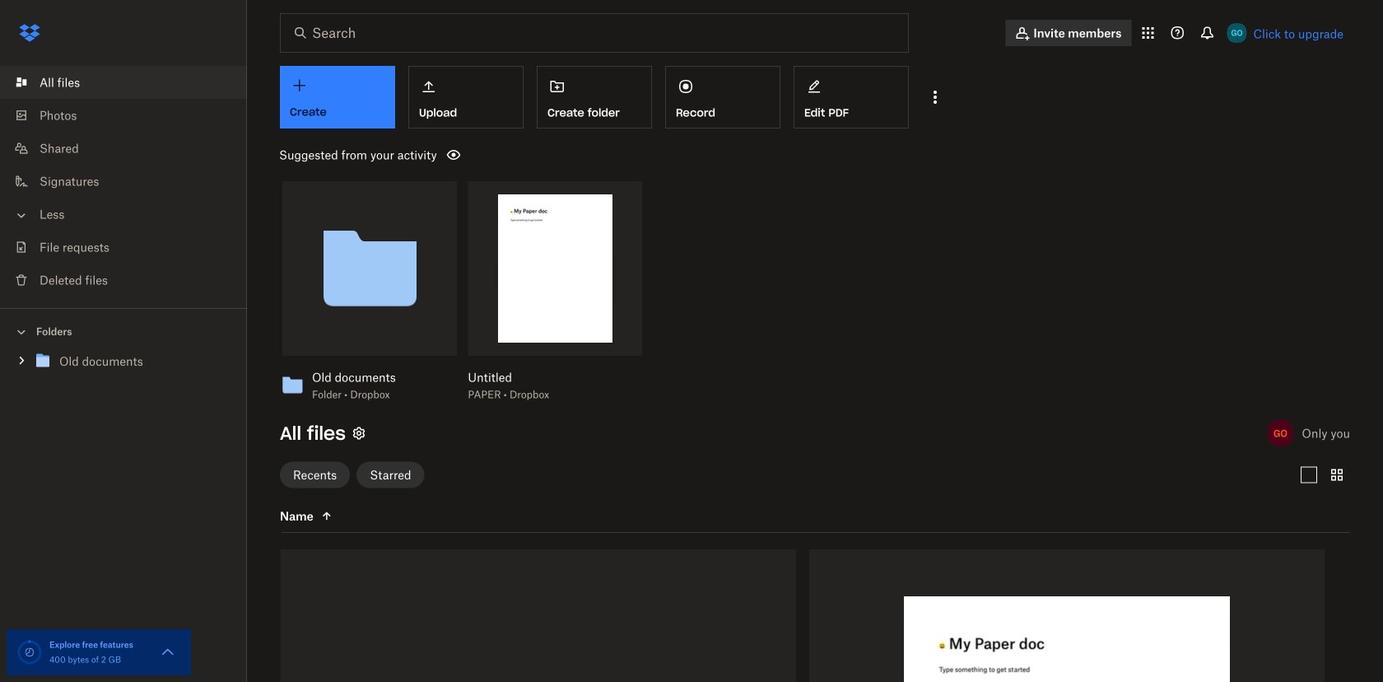 Task type: vqa. For each thing, say whether or not it's contained in the screenshot.
Large list radio item
no



Task type: locate. For each thing, give the bounding box(es) containing it.
list
[[0, 56, 247, 308]]

file, _ my paper doc.paper row
[[810, 549, 1325, 682]]

quota usage image
[[16, 639, 43, 666]]

list item
[[0, 66, 247, 99]]

Search in folder "Dropbox" text field
[[312, 23, 875, 43]]



Task type: describe. For each thing, give the bounding box(es) containing it.
quota usage progress bar
[[16, 639, 43, 666]]

less image
[[13, 207, 30, 224]]

dropbox image
[[13, 16, 46, 49]]

folder, old documents row
[[281, 549, 797, 682]]



